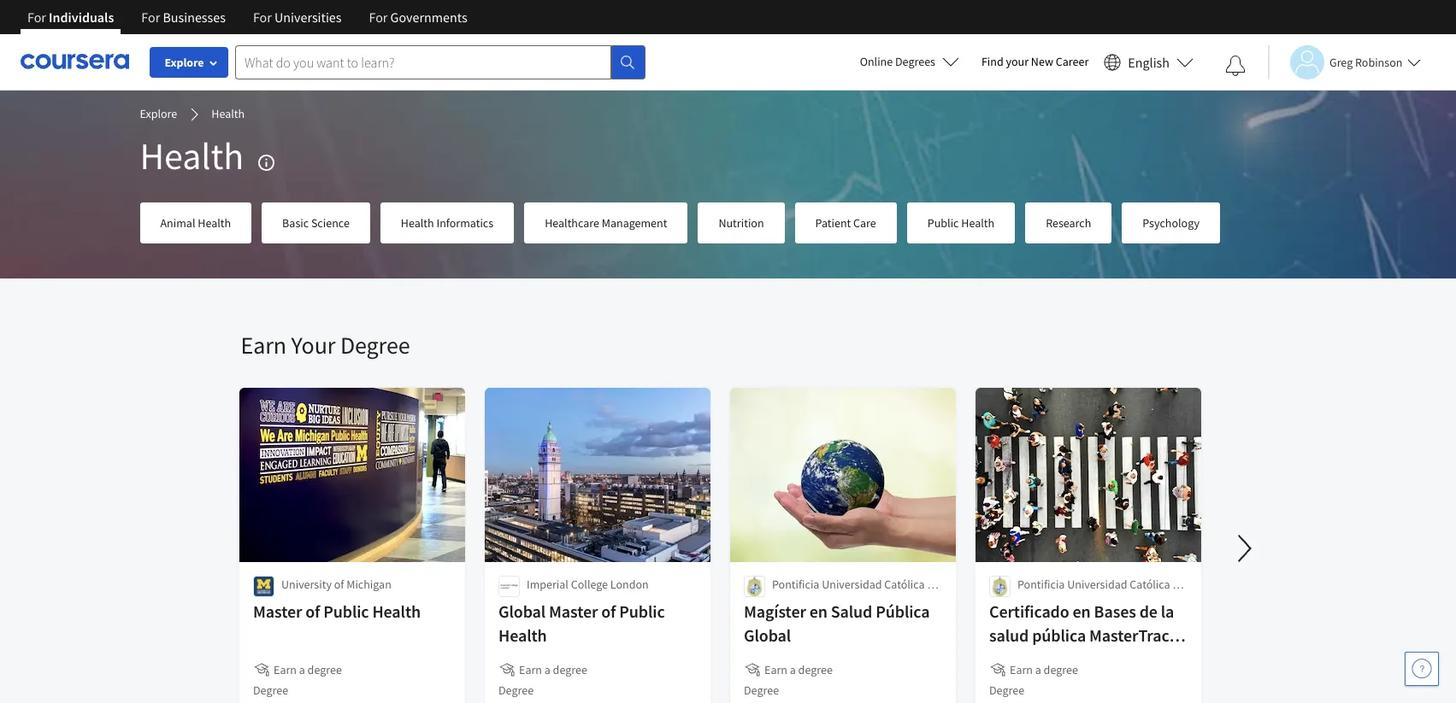 Task type: describe. For each thing, give the bounding box(es) containing it.
informatics
[[437, 215, 494, 231]]

universities
[[275, 9, 342, 26]]

magíster
[[744, 601, 806, 623]]

earn left "your"
[[241, 330, 286, 361]]

care
[[854, 215, 876, 231]]

outlined info action image
[[257, 153, 276, 173]]

mastertrack®
[[1089, 625, 1185, 647]]

governments
[[390, 9, 467, 26]]

explore button
[[150, 47, 228, 78]]

healthcare management link
[[524, 202, 688, 244]]

health informatics
[[401, 215, 494, 231]]

find
[[982, 54, 1004, 69]]

london
[[610, 577, 648, 593]]

online degrees
[[860, 54, 936, 69]]

next slide image
[[1224, 529, 1265, 570]]

católica for pública
[[884, 577, 925, 593]]

nutrition link
[[698, 202, 785, 244]]

2 horizontal spatial public
[[928, 215, 959, 231]]

greg robinson button
[[1268, 45, 1422, 79]]

nutrition
[[719, 215, 764, 231]]

explore inside explore popup button
[[165, 55, 204, 70]]

en for salud
[[809, 601, 827, 623]]

de for magíster en salud pública global
[[927, 577, 940, 593]]

degree for magíster
[[798, 663, 832, 678]]

english
[[1128, 53, 1170, 71]]

a for global
[[544, 663, 550, 678]]

en for bases
[[1072, 601, 1091, 623]]

global master of public health
[[498, 601, 665, 647]]

pontificia universidad católica de chile for bases
[[1017, 577, 1185, 610]]

animal
[[160, 215, 195, 231]]

degree for master of public health
[[253, 683, 288, 699]]

coursera image
[[21, 48, 129, 75]]

for for governments
[[369, 9, 388, 26]]

individuals
[[49, 9, 114, 26]]

pontificia universidad católica de chile for salud
[[772, 577, 940, 610]]

pontificia universidad católica de chile image for magíster en salud pública global
[[744, 576, 765, 598]]

earn a degree for magíster
[[764, 663, 832, 678]]

magíster en salud pública global
[[744, 601, 930, 647]]

robinson
[[1355, 54, 1403, 70]]

show notifications image
[[1225, 56, 1246, 76]]

earn your degree
[[241, 330, 410, 361]]

psychology link
[[1122, 202, 1220, 244]]

healthcare
[[545, 215, 599, 231]]

pontificia for magíster
[[772, 577, 819, 593]]

certificado en bases de la salud pública mastertrack® certificate
[[989, 601, 1185, 670]]

pública
[[1032, 625, 1086, 647]]

imperial college london
[[526, 577, 648, 593]]

universidad for salud
[[822, 577, 882, 593]]

management
[[602, 215, 667, 231]]

university of michigan image
[[253, 576, 274, 598]]

basic
[[282, 215, 309, 231]]

for for individuals
[[27, 9, 46, 26]]

pontificia for certificado
[[1017, 577, 1065, 593]]

research
[[1046, 215, 1091, 231]]

university of michigan
[[281, 577, 391, 593]]

1 vertical spatial explore
[[140, 106, 177, 121]]

new
[[1031, 54, 1054, 69]]

banner navigation
[[14, 0, 481, 34]]

animal health link
[[140, 202, 252, 244]]

basic science link
[[262, 202, 370, 244]]

master of public health
[[253, 601, 420, 623]]

health inside "global master of public health"
[[498, 625, 547, 647]]

michigan
[[346, 577, 391, 593]]

for for universities
[[253, 9, 272, 26]]

english button
[[1097, 34, 1201, 90]]

imperial college london image
[[498, 576, 520, 598]]



Task type: locate. For each thing, give the bounding box(es) containing it.
your
[[1006, 54, 1029, 69]]

master down "university of michigan" icon
[[253, 601, 302, 623]]

2 for from the left
[[141, 9, 160, 26]]

earn down master of public health
[[273, 663, 296, 678]]

certificado
[[989, 601, 1069, 623]]

of for master
[[305, 601, 320, 623]]

global
[[498, 601, 545, 623], [744, 625, 791, 647]]

pontificia universidad católica de chile image for certificado en bases de la salud pública mastertrack® certificate
[[989, 576, 1010, 598]]

pública
[[875, 601, 930, 623]]

2 pontificia universidad católica de chile image from the left
[[989, 576, 1010, 598]]

your
[[291, 330, 336, 361]]

en inside magíster en salud pública global
[[809, 601, 827, 623]]

1 horizontal spatial public
[[619, 601, 665, 623]]

a down magíster
[[790, 663, 796, 678]]

earn a degree
[[273, 663, 342, 678], [519, 663, 587, 678], [764, 663, 832, 678], [1010, 663, 1078, 678]]

2 en from the left
[[1072, 601, 1091, 623]]

university
[[281, 577, 331, 593]]

patient care link
[[795, 202, 897, 244]]

imperial
[[526, 577, 568, 593]]

earn for master of public health
[[273, 663, 296, 678]]

universidad for bases
[[1067, 577, 1127, 593]]

0 horizontal spatial public
[[323, 601, 369, 623]]

pontificia universidad católica de chile image up magíster
[[744, 576, 765, 598]]

2 a from the left
[[544, 663, 550, 678]]

degree for master
[[307, 663, 342, 678]]

college
[[571, 577, 608, 593]]

1 horizontal spatial de
[[1139, 601, 1157, 623]]

earn a degree for certificado
[[1010, 663, 1078, 678]]

0 horizontal spatial of
[[305, 601, 320, 623]]

2 degree from the left
[[553, 663, 587, 678]]

4 for from the left
[[369, 9, 388, 26]]

2 master from the left
[[549, 601, 598, 623]]

explore down for businesses at left
[[165, 55, 204, 70]]

public right the care
[[928, 215, 959, 231]]

a for master
[[299, 663, 305, 678]]

chile for certificado
[[1017, 594, 1043, 610]]

global down magíster
[[744, 625, 791, 647]]

católica
[[884, 577, 925, 593], [1130, 577, 1170, 593]]

online degrees button
[[846, 43, 973, 80]]

1 for from the left
[[27, 9, 46, 26]]

0 horizontal spatial pontificia universidad católica de chile
[[772, 577, 940, 610]]

global inside "global master of public health"
[[498, 601, 545, 623]]

master inside "global master of public health"
[[549, 601, 598, 623]]

de
[[927, 577, 940, 593], [1172, 577, 1185, 593], [1139, 601, 1157, 623]]

0 horizontal spatial pontificia universidad católica de chile image
[[744, 576, 765, 598]]

greg robinson
[[1330, 54, 1403, 70]]

pontificia universidad católica de chile
[[772, 577, 940, 610], [1017, 577, 1185, 610]]

earn down magíster
[[764, 663, 787, 678]]

degree
[[307, 663, 342, 678], [553, 663, 587, 678], [798, 663, 832, 678], [1043, 663, 1078, 678]]

pontificia up certificado
[[1017, 577, 1065, 593]]

master
[[253, 601, 302, 623], [549, 601, 598, 623]]

4 a from the left
[[1035, 663, 1041, 678]]

1 pontificia universidad católica de chile image from the left
[[744, 576, 765, 598]]

degrees
[[895, 54, 936, 69]]

0 horizontal spatial universidad
[[822, 577, 882, 593]]

1 horizontal spatial universidad
[[1067, 577, 1127, 593]]

public health
[[928, 215, 995, 231]]

2 earn a degree from the left
[[519, 663, 587, 678]]

pontificia universidad católica de chile image
[[744, 576, 765, 598], [989, 576, 1010, 598]]

chile up salud
[[1017, 594, 1043, 610]]

for for businesses
[[141, 9, 160, 26]]

3 degree from the left
[[798, 663, 832, 678]]

bases
[[1094, 601, 1136, 623]]

1 horizontal spatial chile
[[1017, 594, 1043, 610]]

4 degree from the left
[[1043, 663, 1078, 678]]

for left governments
[[369, 9, 388, 26]]

1 a from the left
[[299, 663, 305, 678]]

0 horizontal spatial global
[[498, 601, 545, 623]]

of inside "global master of public health"
[[601, 601, 616, 623]]

a down "global master of public health"
[[544, 663, 550, 678]]

of
[[334, 577, 344, 593], [305, 601, 320, 623], [601, 601, 616, 623]]

de up the la
[[1172, 577, 1185, 593]]

for left universities
[[253, 9, 272, 26]]

0 horizontal spatial en
[[809, 601, 827, 623]]

earn your degree carousel element
[[232, 279, 1456, 704]]

for left individuals
[[27, 9, 46, 26]]

universidad
[[822, 577, 882, 593], [1067, 577, 1127, 593]]

en up pública
[[1072, 601, 1091, 623]]

earn a degree for global
[[519, 663, 587, 678]]

2 chile from the left
[[1017, 594, 1043, 610]]

0 horizontal spatial chile
[[772, 594, 797, 610]]

psychology
[[1143, 215, 1200, 231]]

4 earn a degree from the left
[[1010, 663, 1078, 678]]

earn
[[241, 330, 286, 361], [273, 663, 296, 678], [519, 663, 542, 678], [764, 663, 787, 678], [1010, 663, 1033, 678]]

católica up pública
[[884, 577, 925, 593]]

universidad up salud
[[822, 577, 882, 593]]

1 horizontal spatial católica
[[1130, 577, 1170, 593]]

1 earn a degree from the left
[[273, 663, 342, 678]]

earn a degree down magíster en salud pública global
[[764, 663, 832, 678]]

salud
[[989, 625, 1029, 647]]

1 chile from the left
[[772, 594, 797, 610]]

health informatics link
[[380, 202, 514, 244]]

earn a degree down "global master of public health"
[[519, 663, 587, 678]]

for universities
[[253, 9, 342, 26]]

degree
[[340, 330, 410, 361], [253, 683, 288, 699], [498, 683, 533, 699], [744, 683, 779, 699], [989, 683, 1024, 699]]

de up pública
[[927, 577, 940, 593]]

pontificia universidad católica de chile image up certificado
[[989, 576, 1010, 598]]

global inside magíster en salud pública global
[[744, 625, 791, 647]]

1 universidad from the left
[[822, 577, 882, 593]]

1 católica from the left
[[884, 577, 925, 593]]

for individuals
[[27, 9, 114, 26]]

research link
[[1025, 202, 1112, 244]]

en
[[809, 601, 827, 623], [1072, 601, 1091, 623]]

global down imperial college london icon
[[498, 601, 545, 623]]

2 horizontal spatial de
[[1172, 577, 1185, 593]]

degree for certificado en bases de la salud pública mastertrack® certificate
[[989, 683, 1024, 699]]

3 earn a degree from the left
[[764, 663, 832, 678]]

greg
[[1330, 54, 1353, 70]]

businesses
[[163, 9, 226, 26]]

degree down magíster en salud pública global
[[798, 663, 832, 678]]

degree down pública
[[1043, 663, 1078, 678]]

1 horizontal spatial global
[[744, 625, 791, 647]]

explore
[[165, 55, 204, 70], [140, 106, 177, 121]]

3 a from the left
[[790, 663, 796, 678]]

1 horizontal spatial en
[[1072, 601, 1091, 623]]

1 en from the left
[[809, 601, 827, 623]]

2 católica from the left
[[1130, 577, 1170, 593]]

degree for global master of public health
[[498, 683, 533, 699]]

earn a degree for master
[[273, 663, 342, 678]]

for businesses
[[141, 9, 226, 26]]

earn a degree down pública
[[1010, 663, 1078, 678]]

2 horizontal spatial of
[[601, 601, 616, 623]]

1 degree from the left
[[307, 663, 342, 678]]

for governments
[[369, 9, 467, 26]]

degree for global
[[553, 663, 587, 678]]

salud
[[831, 601, 872, 623]]

1 horizontal spatial master
[[549, 601, 598, 623]]

healthcare management
[[545, 215, 667, 231]]

public health link
[[907, 202, 1015, 244]]

of for university
[[334, 577, 344, 593]]

3 for from the left
[[253, 9, 272, 26]]

What do you want to learn? text field
[[235, 45, 611, 79]]

patient
[[815, 215, 851, 231]]

online
[[860, 54, 893, 69]]

0 horizontal spatial de
[[927, 577, 940, 593]]

find your new career link
[[973, 51, 1097, 73]]

chile
[[772, 594, 797, 610], [1017, 594, 1043, 610]]

public inside "global master of public health"
[[619, 601, 665, 623]]

en inside certificado en bases de la salud pública mastertrack® certificate
[[1072, 601, 1091, 623]]

degree down "global master of public health"
[[553, 663, 587, 678]]

earn for global master of public health
[[519, 663, 542, 678]]

universidad up bases
[[1067, 577, 1127, 593]]

1 horizontal spatial pontificia universidad católica de chile
[[1017, 577, 1185, 610]]

animal health
[[160, 215, 231, 231]]

a down master of public health
[[299, 663, 305, 678]]

1 pontificia universidad católica de chile from the left
[[772, 577, 940, 610]]

public down london
[[619, 601, 665, 623]]

earn for certificado en bases de la salud pública mastertrack® certificate
[[1010, 663, 1033, 678]]

católica for de
[[1130, 577, 1170, 593]]

explore link
[[140, 105, 177, 124]]

career
[[1056, 54, 1089, 69]]

0 horizontal spatial católica
[[884, 577, 925, 593]]

de for certificado en bases de la salud pública mastertrack® certificate
[[1172, 577, 1185, 593]]

2 pontificia from the left
[[1017, 577, 1065, 593]]

chile left salud
[[772, 594, 797, 610]]

de inside certificado en bases de la salud pública mastertrack® certificate
[[1139, 601, 1157, 623]]

de left the la
[[1139, 601, 1157, 623]]

earn a degree down master of public health
[[273, 663, 342, 678]]

degree for magíster en salud pública global
[[744, 683, 779, 699]]

a
[[299, 663, 305, 678], [544, 663, 550, 678], [790, 663, 796, 678], [1035, 663, 1041, 678]]

for left businesses
[[141, 9, 160, 26]]

earn for magíster en salud pública global
[[764, 663, 787, 678]]

of down university
[[305, 601, 320, 623]]

for
[[27, 9, 46, 26], [141, 9, 160, 26], [253, 9, 272, 26], [369, 9, 388, 26]]

1 horizontal spatial pontificia universidad católica de chile image
[[989, 576, 1010, 598]]

degree for certificado
[[1043, 663, 1078, 678]]

public
[[928, 215, 959, 231], [323, 601, 369, 623], [619, 601, 665, 623]]

0 horizontal spatial pontificia
[[772, 577, 819, 593]]

science
[[311, 215, 350, 231]]

1 horizontal spatial of
[[334, 577, 344, 593]]

patient care
[[815, 215, 876, 231]]

chile for magíster
[[772, 594, 797, 610]]

a for magíster
[[790, 663, 796, 678]]

0 vertical spatial global
[[498, 601, 545, 623]]

0 horizontal spatial master
[[253, 601, 302, 623]]

find your new career
[[982, 54, 1089, 69]]

help center image
[[1412, 659, 1432, 680]]

certificate
[[989, 649, 1064, 670]]

1 vertical spatial global
[[744, 625, 791, 647]]

health
[[211, 106, 245, 121], [140, 133, 244, 180], [198, 215, 231, 231], [401, 215, 434, 231], [961, 215, 995, 231], [372, 601, 420, 623], [498, 625, 547, 647]]

degree down master of public health
[[307, 663, 342, 678]]

pontificia
[[772, 577, 819, 593], [1017, 577, 1065, 593]]

la
[[1161, 601, 1174, 623]]

a down pública
[[1035, 663, 1041, 678]]

en left salud
[[809, 601, 827, 623]]

1 pontificia from the left
[[772, 577, 819, 593]]

pontificia up magíster
[[772, 577, 819, 593]]

católica up the la
[[1130, 577, 1170, 593]]

None search field
[[235, 45, 646, 79]]

2 universidad from the left
[[1067, 577, 1127, 593]]

public down university of michigan
[[323, 601, 369, 623]]

explore down explore popup button on the top of the page
[[140, 106, 177, 121]]

1 horizontal spatial pontificia
[[1017, 577, 1065, 593]]

basic science
[[282, 215, 350, 231]]

of up master of public health
[[334, 577, 344, 593]]

of down college
[[601, 601, 616, 623]]

earn down salud
[[1010, 663, 1033, 678]]

a for certificado
[[1035, 663, 1041, 678]]

2 pontificia universidad católica de chile from the left
[[1017, 577, 1185, 610]]

earn down "global master of public health"
[[519, 663, 542, 678]]

1 master from the left
[[253, 601, 302, 623]]

master down imperial college london
[[549, 601, 598, 623]]

0 vertical spatial explore
[[165, 55, 204, 70]]



Task type: vqa. For each thing, say whether or not it's contained in the screenshot.
the top need
no



